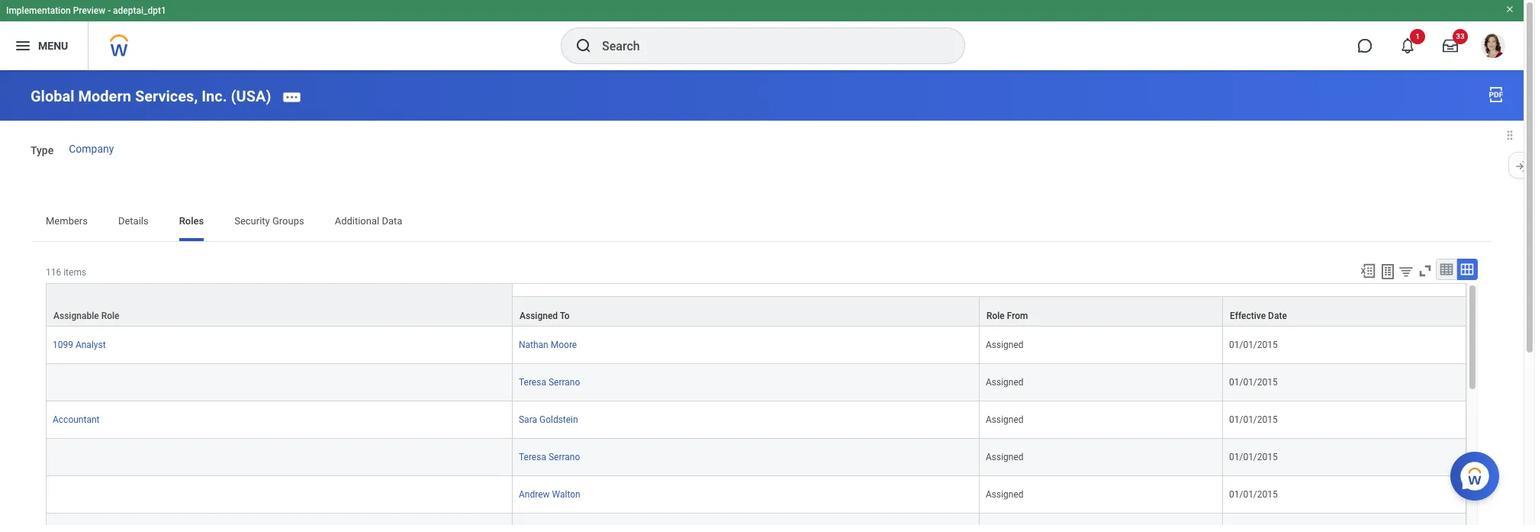 Task type: vqa. For each thing, say whether or not it's contained in the screenshot.
inbox image to the right
no



Task type: locate. For each thing, give the bounding box(es) containing it.
assigned for sara goldstein link
[[986, 414, 1024, 425]]

assignable
[[53, 310, 99, 321]]

additional data
[[335, 216, 403, 227]]

assigned to
[[520, 310, 570, 321]]

0 vertical spatial teresa
[[519, 377, 547, 387]]

teresa serrano link
[[519, 374, 580, 387], [519, 449, 580, 462]]

global modern services, inc. (usa) link
[[31, 87, 271, 105]]

1099 analyst link
[[53, 336, 106, 350]]

type
[[31, 144, 54, 156]]

role right assignable
[[101, 310, 119, 321]]

justify image
[[14, 37, 32, 55]]

effective
[[1231, 310, 1266, 321]]

members
[[46, 216, 88, 227]]

1 vertical spatial teresa
[[519, 452, 547, 462]]

assigned
[[520, 310, 558, 321], [986, 339, 1024, 350], [986, 377, 1024, 387], [986, 414, 1024, 425], [986, 452, 1024, 462], [986, 489, 1024, 500]]

2 01/01/2015 from the top
[[1230, 377, 1278, 387]]

6 row from the top
[[46, 476, 1467, 513]]

1 teresa serrano link from the top
[[519, 374, 580, 387]]

groups
[[272, 216, 304, 227]]

cell
[[46, 364, 513, 401], [46, 439, 513, 476], [46, 476, 513, 513], [46, 513, 513, 525], [513, 513, 980, 525], [980, 513, 1224, 525], [1224, 513, 1467, 525]]

5 row from the top
[[46, 439, 1467, 476]]

moore
[[551, 339, 577, 350]]

7 row from the top
[[46, 513, 1467, 525]]

serrano
[[549, 377, 580, 387], [549, 452, 580, 462]]

search image
[[575, 37, 593, 55]]

teresa serrano link down 'nathan moore'
[[519, 374, 580, 387]]

4 01/01/2015 from the top
[[1230, 452, 1278, 462]]

role left from
[[987, 310, 1005, 321]]

33 button
[[1434, 29, 1469, 63]]

teresa down nathan
[[519, 377, 547, 387]]

close environment banner image
[[1506, 5, 1515, 14]]

tab list containing members
[[31, 205, 1494, 242]]

toolbar
[[1353, 259, 1479, 283]]

row
[[46, 296, 1467, 326], [46, 326, 1467, 364], [46, 364, 1467, 401], [46, 401, 1467, 439], [46, 439, 1467, 476], [46, 476, 1467, 513], [46, 513, 1467, 525]]

serrano down moore
[[549, 377, 580, 387]]

teresa serrano for second teresa serrano link
[[519, 452, 580, 462]]

2 row from the top
[[46, 326, 1467, 364]]

1 vertical spatial teresa serrano
[[519, 452, 580, 462]]

role from button
[[980, 297, 1223, 326]]

1 vertical spatial serrano
[[549, 452, 580, 462]]

0 vertical spatial teresa serrano
[[519, 377, 580, 387]]

nathan moore link
[[519, 336, 577, 350]]

teresa serrano
[[519, 377, 580, 387], [519, 452, 580, 462]]

teresa serrano up sara goldstein link
[[519, 377, 580, 387]]

teresa serrano link down sara goldstein
[[519, 449, 580, 462]]

0 vertical spatial serrano
[[549, 377, 580, 387]]

1099 analyst
[[53, 339, 106, 350]]

date
[[1269, 310, 1288, 321]]

export to excel image
[[1360, 263, 1377, 280]]

teresa up andrew
[[519, 452, 547, 462]]

accountant
[[53, 414, 100, 425]]

1 01/01/2015 from the top
[[1230, 339, 1278, 350]]

0 horizontal spatial role
[[101, 310, 119, 321]]

3 row from the top
[[46, 364, 1467, 401]]

global modern services, inc. (usa)
[[31, 87, 271, 105]]

role
[[101, 310, 119, 321], [987, 310, 1005, 321]]

assignable role
[[53, 310, 119, 321]]

fullscreen image
[[1418, 263, 1434, 280]]

teresa serrano up andrew walton link
[[519, 452, 580, 462]]

andrew walton link
[[519, 486, 581, 500]]

1 row from the top
[[46, 296, 1467, 326]]

01/01/2015
[[1230, 339, 1278, 350], [1230, 377, 1278, 387], [1230, 414, 1278, 425], [1230, 452, 1278, 462], [1230, 489, 1278, 500]]

2 teresa serrano from the top
[[519, 452, 580, 462]]

serrano up walton
[[549, 452, 580, 462]]

assignable role button
[[47, 284, 512, 326]]

roles
[[179, 216, 204, 227]]

sara goldstein
[[519, 414, 578, 425]]

1 teresa serrano from the top
[[519, 377, 580, 387]]

teresa
[[519, 377, 547, 387], [519, 452, 547, 462]]

menu
[[38, 39, 68, 52]]

adeptai_dpt1
[[113, 5, 166, 16]]

1 horizontal spatial role
[[987, 310, 1005, 321]]

analyst
[[76, 339, 106, 350]]

assigned to button
[[513, 297, 979, 326]]

row containing 1099 analyst
[[46, 326, 1467, 364]]

view printable version (pdf) image
[[1488, 85, 1506, 104]]

2 teresa from the top
[[519, 452, 547, 462]]

services,
[[135, 87, 198, 105]]

0 vertical spatial teresa serrano link
[[519, 374, 580, 387]]

row containing assigned to
[[46, 296, 1467, 326]]

4 row from the top
[[46, 401, 1467, 439]]

sara
[[519, 414, 537, 425]]

global modern services, inc. (usa) main content
[[0, 70, 1524, 525]]

1 role from the left
[[101, 310, 119, 321]]

5 01/01/2015 from the top
[[1230, 489, 1278, 500]]

tab list inside global modern services, inc. (usa) main content
[[31, 205, 1494, 242]]

items
[[63, 268, 86, 278]]

row containing accountant
[[46, 401, 1467, 439]]

116 items
[[46, 268, 86, 278]]

Search Workday  search field
[[602, 29, 934, 63]]

1 vertical spatial teresa serrano link
[[519, 449, 580, 462]]

from
[[1007, 310, 1029, 321]]

-
[[108, 5, 111, 16]]

tab list
[[31, 205, 1494, 242]]

1 button
[[1392, 29, 1426, 63]]

preview
[[73, 5, 105, 16]]

security groups
[[235, 216, 304, 227]]

data
[[382, 216, 403, 227]]



Task type: describe. For each thing, give the bounding box(es) containing it.
andrew walton
[[519, 489, 581, 500]]

effective date button
[[1224, 297, 1466, 326]]

select to filter grid data image
[[1398, 264, 1415, 280]]

1099
[[53, 339, 73, 350]]

toolbar inside global modern services, inc. (usa) main content
[[1353, 259, 1479, 283]]

implementation preview -   adeptai_dpt1
[[6, 5, 166, 16]]

assigned inside popup button
[[520, 310, 558, 321]]

inc.
[[202, 87, 227, 105]]

goldstein
[[540, 414, 578, 425]]

role from
[[987, 310, 1029, 321]]

assigned for second teresa serrano link
[[986, 452, 1024, 462]]

details
[[118, 216, 149, 227]]

(usa)
[[231, 87, 271, 105]]

2 serrano from the top
[[549, 452, 580, 462]]

sara goldstein link
[[519, 411, 578, 425]]

table image
[[1440, 262, 1455, 277]]

1 serrano from the top
[[549, 377, 580, 387]]

nathan
[[519, 339, 549, 350]]

3 01/01/2015 from the top
[[1230, 414, 1278, 425]]

2 role from the left
[[987, 310, 1005, 321]]

to
[[560, 310, 570, 321]]

role inside row
[[101, 310, 119, 321]]

walton
[[552, 489, 581, 500]]

116
[[46, 268, 61, 278]]

menu banner
[[0, 0, 1524, 70]]

2 teresa serrano link from the top
[[519, 449, 580, 462]]

profile logan mcneil image
[[1482, 34, 1506, 61]]

assigned for nathan moore link
[[986, 339, 1024, 350]]

assigned for second teresa serrano link from the bottom of the global modern services, inc. (usa) main content
[[986, 377, 1024, 387]]

assignable role row
[[46, 283, 1467, 326]]

inbox large image
[[1444, 38, 1459, 53]]

nathan moore
[[519, 339, 577, 350]]

1 teresa from the top
[[519, 377, 547, 387]]

implementation
[[6, 5, 71, 16]]

notifications large image
[[1401, 38, 1416, 53]]

teresa serrano for second teresa serrano link from the bottom of the global modern services, inc. (usa) main content
[[519, 377, 580, 387]]

export to worksheets image
[[1379, 263, 1398, 281]]

effective date
[[1231, 310, 1288, 321]]

company link
[[69, 143, 114, 155]]

global
[[31, 87, 74, 105]]

expand table image
[[1460, 262, 1476, 277]]

33
[[1457, 32, 1465, 40]]

security
[[235, 216, 270, 227]]

company
[[69, 143, 114, 155]]

additional
[[335, 216, 380, 227]]

menu button
[[0, 21, 88, 70]]

1
[[1416, 32, 1421, 40]]

accountant link
[[53, 411, 100, 425]]

andrew
[[519, 489, 550, 500]]

modern
[[78, 87, 131, 105]]

row containing andrew walton
[[46, 476, 1467, 513]]



